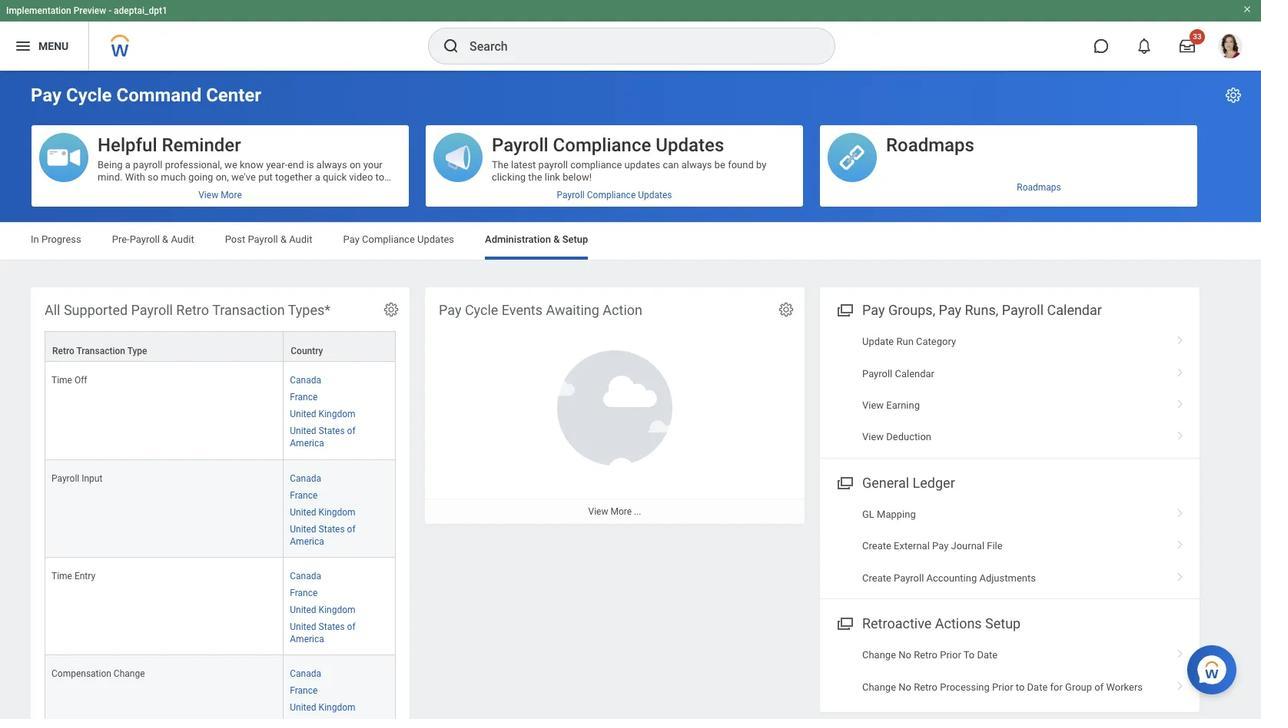 Task type: locate. For each thing, give the bounding box(es) containing it.
chevron right image for gl mapping
[[1171, 503, 1191, 519]]

kingdom
[[319, 409, 356, 420], [319, 507, 356, 518], [319, 605, 356, 616], [319, 703, 356, 714]]

payroll for helpful
[[133, 159, 163, 171]]

view left deduction
[[863, 432, 884, 443]]

4 chevron right image from the top
[[1171, 426, 1191, 442]]

chevron right image inside payroll calendar link
[[1171, 363, 1191, 378]]

7 chevron right image from the top
[[1171, 567, 1191, 583]]

0 vertical spatial united states of america link
[[290, 423, 356, 449]]

payroll
[[133, 159, 163, 171], [539, 159, 568, 171]]

4 united kingdom link from the top
[[290, 700, 356, 714]]

2 kingdom from the top
[[319, 507, 356, 518]]

2 create from the top
[[863, 573, 892, 584]]

end
[[288, 159, 304, 171]]

1 payroll from the left
[[133, 159, 163, 171]]

pay left journal
[[933, 541, 949, 552]]

always
[[317, 159, 347, 171], [682, 159, 712, 171]]

1 & from the left
[[162, 234, 169, 245]]

menu group image left general
[[834, 472, 855, 493]]

united states of america link for input
[[290, 521, 356, 547]]

kingdom for payroll input
[[319, 507, 356, 518]]

&
[[162, 234, 169, 245], [281, 234, 287, 245], [554, 234, 560, 245]]

0 vertical spatial roadmaps
[[887, 135, 975, 156]]

1 vertical spatial view
[[863, 432, 884, 443]]

to
[[964, 650, 975, 661]]

chevron right image for change no retro prior to date
[[1171, 644, 1191, 660]]

2 list from the top
[[820, 499, 1200, 594]]

main content
[[0, 71, 1262, 720]]

compliance down stress
[[362, 234, 415, 245]]

0 horizontal spatial &
[[162, 234, 169, 245]]

a up keep
[[315, 171, 320, 183]]

0 vertical spatial change
[[863, 650, 897, 661]]

view earning link
[[820, 390, 1200, 422]]

payroll calendar
[[863, 368, 935, 379]]

row containing time off
[[45, 362, 396, 460]]

payroll inside row
[[52, 473, 79, 484]]

4 france link from the top
[[290, 683, 318, 697]]

cycle left events
[[465, 302, 498, 318]]

general
[[863, 475, 910, 491]]

items selected list for time off
[[290, 372, 389, 450]]

united states of america for payroll input
[[290, 524, 356, 547]]

0 vertical spatial no
[[899, 650, 912, 661]]

payroll compliance updates down the latest payroll compliance updates can always be found by clicking the link below!
[[557, 190, 672, 201]]

france link for payroll input
[[290, 487, 318, 501]]

pay down stress
[[343, 234, 360, 245]]

0 horizontal spatial audit
[[171, 234, 194, 245]]

0 horizontal spatial roadmaps
[[887, 135, 975, 156]]

payroll inside the latest payroll compliance updates can always be found by clicking the link below!
[[539, 159, 568, 171]]

payroll left input
[[52, 473, 79, 484]]

create for create payroll accounting adjustments
[[863, 573, 892, 584]]

8 chevron right image from the top
[[1171, 644, 1191, 660]]

6 united from the top
[[290, 622, 316, 633]]

prior left the "to"
[[940, 650, 962, 661]]

payroll
[[492, 135, 549, 156], [557, 190, 585, 201], [130, 234, 160, 245], [248, 234, 278, 245], [131, 302, 173, 318], [1002, 302, 1044, 318], [863, 368, 893, 379], [52, 473, 79, 484], [894, 573, 924, 584]]

1 vertical spatial transaction
[[76, 346, 125, 357]]

payroll right post at the top left of page
[[248, 234, 278, 245]]

menu group image left retroactive
[[834, 613, 855, 634]]

& right pre-
[[162, 234, 169, 245]]

create external pay journal file
[[863, 541, 1003, 552]]

helpful
[[98, 135, 157, 156]]

1 vertical spatial compliance
[[587, 190, 636, 201]]

pay
[[31, 85, 62, 106], [343, 234, 360, 245], [439, 302, 462, 318], [863, 302, 885, 318], [939, 302, 962, 318], [933, 541, 949, 552]]

-
[[109, 5, 112, 16]]

1 canada from the top
[[290, 375, 321, 386]]

create up retroactive
[[863, 573, 892, 584]]

3 united states of america from the top
[[290, 622, 356, 645]]

1 horizontal spatial prior
[[993, 682, 1014, 693]]

items selected list
[[290, 372, 389, 450], [290, 470, 389, 548], [290, 568, 389, 646], [290, 666, 389, 720]]

create down gl
[[863, 541, 892, 552]]

progress
[[41, 234, 81, 245]]

france for payroll input
[[290, 490, 318, 501]]

2 france from the top
[[290, 490, 318, 501]]

& right administration at the top left of page
[[554, 234, 560, 245]]

canada
[[290, 375, 321, 386], [290, 473, 321, 484], [290, 571, 321, 582], [290, 669, 321, 680]]

ledger
[[913, 475, 955, 491]]

1 vertical spatial time
[[52, 571, 72, 582]]

3 france from the top
[[290, 588, 318, 599]]

0 vertical spatial cycle
[[66, 85, 112, 106]]

pay down menu dropdown button
[[31, 85, 62, 106]]

2 vertical spatial to
[[1016, 682, 1025, 693]]

0 vertical spatial time
[[52, 375, 72, 386]]

2 vertical spatial united states of america link
[[290, 619, 356, 645]]

payroll down update
[[863, 368, 893, 379]]

0 vertical spatial united states of america
[[290, 426, 356, 449]]

3 items selected list from the top
[[290, 568, 389, 646]]

date left for
[[1028, 682, 1048, 693]]

1 create from the top
[[863, 541, 892, 552]]

list containing change no retro prior to date
[[820, 640, 1200, 704]]

1 states from the top
[[319, 426, 345, 437]]

6 chevron right image from the top
[[1171, 535, 1191, 551]]

down!
[[98, 196, 125, 208]]

1 items selected list from the top
[[290, 372, 389, 450]]

1 no from the top
[[899, 650, 912, 661]]

time left off
[[52, 375, 72, 386]]

chevron right image inside view deduction link
[[1171, 426, 1191, 442]]

payroll compliance updates up compliance
[[492, 135, 725, 156]]

administration & setup
[[485, 234, 588, 245]]

view for view earning
[[863, 400, 884, 411]]

america for entry
[[290, 634, 324, 645]]

row
[[45, 331, 396, 362], [45, 362, 396, 460], [45, 460, 396, 558], [45, 558, 396, 656], [45, 656, 396, 720]]

gl mapping
[[863, 509, 916, 520]]

can
[[663, 159, 679, 171]]

list
[[820, 326, 1200, 453], [820, 499, 1200, 594], [820, 640, 1200, 704]]

chevron right image inside the create payroll accounting adjustments link
[[1171, 567, 1191, 583]]

france link for compensation change
[[290, 683, 318, 697]]

3 united states of america link from the top
[[290, 619, 356, 645]]

2 vertical spatial list
[[820, 640, 1200, 704]]

audit down help at the top of the page
[[289, 234, 313, 245]]

4 items selected list from the top
[[290, 666, 389, 720]]

payroll up latest
[[492, 135, 549, 156]]

1 menu group image from the top
[[834, 472, 855, 493]]

your up video
[[363, 159, 383, 171]]

search image
[[442, 37, 461, 55]]

0 horizontal spatial always
[[317, 159, 347, 171]]

in progress
[[31, 234, 81, 245]]

adeptai_dpt1
[[114, 5, 168, 16]]

view for view more ...
[[589, 507, 609, 518]]

2 canada link from the top
[[290, 470, 321, 484]]

0 horizontal spatial cycle
[[66, 85, 112, 106]]

roadmaps button
[[820, 125, 1198, 183]]

prior down change no retro prior to date link
[[993, 682, 1014, 693]]

tab list
[[15, 223, 1246, 260]]

transaction left types*
[[212, 302, 285, 318]]

0 horizontal spatial calendar
[[895, 368, 935, 379]]

payroll up update run category link
[[1002, 302, 1044, 318]]

change right compensation
[[114, 669, 145, 680]]

3 chevron right image from the top
[[1171, 394, 1191, 410]]

1 canada link from the top
[[290, 372, 321, 386]]

audit down some
[[171, 234, 194, 245]]

1 united from the top
[[290, 409, 316, 420]]

time
[[52, 375, 72, 386], [52, 571, 72, 582]]

1 vertical spatial list
[[820, 499, 1200, 594]]

2 horizontal spatial to
[[1016, 682, 1025, 693]]

1 vertical spatial updates
[[638, 190, 672, 201]]

france for compensation change
[[290, 686, 318, 697]]

2 united kingdom link from the top
[[290, 504, 356, 518]]

2 payroll from the left
[[539, 159, 568, 171]]

33 button
[[1171, 29, 1206, 63]]

change no retro processing prior to date for group of workers
[[863, 682, 1143, 693]]

retro up time off
[[52, 346, 74, 357]]

no down change no retro prior to date
[[899, 682, 912, 693]]

audit for pre-payroll & audit
[[171, 234, 194, 245]]

list containing update run category
[[820, 326, 1200, 453]]

america
[[290, 439, 324, 449], [290, 537, 324, 547], [290, 634, 324, 645]]

0 vertical spatial list
[[820, 326, 1200, 453]]

setup right administration at the top left of page
[[563, 234, 588, 245]]

concepts
[[234, 184, 275, 195]]

payroll compliance updates link
[[426, 184, 803, 207]]

a
[[125, 159, 131, 171], [315, 171, 320, 183]]

runs,
[[965, 302, 999, 318]]

always inside the latest payroll compliance updates can always be found by clicking the link below!
[[682, 159, 712, 171]]

canada for compensation change
[[290, 669, 321, 680]]

view more ... link
[[425, 499, 805, 525]]

payroll up retro transaction type popup button
[[131, 302, 173, 318]]

2 time from the top
[[52, 571, 72, 582]]

& right post at the top left of page
[[281, 234, 287, 245]]

2 chevron right image from the top
[[1171, 363, 1191, 378]]

accounting
[[927, 573, 977, 584]]

1 row from the top
[[45, 331, 396, 362]]

2 & from the left
[[281, 234, 287, 245]]

pay cycle events awaiting action element
[[425, 288, 805, 525]]

of inside change no retro processing prior to date for group of workers link
[[1095, 682, 1104, 693]]

0 vertical spatial to
[[376, 171, 385, 183]]

2 vertical spatial view
[[589, 507, 609, 518]]

1 time from the top
[[52, 375, 72, 386]]

united states of america link
[[290, 423, 356, 449], [290, 521, 356, 547], [290, 619, 356, 645]]

change
[[863, 650, 897, 661], [114, 669, 145, 680], [863, 682, 897, 693]]

payroll up link on the top
[[539, 159, 568, 171]]

change down retroactive
[[863, 650, 897, 661]]

cycle down menu
[[66, 85, 112, 106]]

configure this page image
[[1225, 86, 1243, 105]]

2 states from the top
[[319, 524, 345, 535]]

1 vertical spatial roadmaps
[[1017, 182, 1062, 193]]

to left help at the top of the page
[[278, 184, 287, 195]]

menu group image
[[834, 472, 855, 493], [834, 613, 855, 634]]

year-
[[266, 159, 288, 171]]

external
[[894, 541, 930, 552]]

1 vertical spatial menu group image
[[834, 613, 855, 634]]

2 vertical spatial compliance
[[362, 234, 415, 245]]

3 united kingdom from the top
[[290, 605, 356, 616]]

3 states from the top
[[319, 622, 345, 633]]

payroll up so
[[133, 159, 163, 171]]

united states of america for time entry
[[290, 622, 356, 645]]

entry
[[75, 571, 95, 582]]

1 always from the left
[[317, 159, 347, 171]]

no down retroactive
[[899, 650, 912, 661]]

0 vertical spatial compliance
[[553, 135, 652, 156]]

a up with
[[125, 159, 131, 171]]

chevron right image inside view earning link
[[1171, 394, 1191, 410]]

to up stress
[[376, 171, 385, 183]]

0 horizontal spatial to
[[278, 184, 287, 195]]

1 france from the top
[[290, 392, 318, 403]]

1 horizontal spatial always
[[682, 159, 712, 171]]

below!
[[563, 171, 592, 183]]

view left more at the bottom of the page
[[589, 507, 609, 518]]

2 vertical spatial america
[[290, 634, 324, 645]]

always left be
[[682, 159, 712, 171]]

2 vertical spatial united states of america
[[290, 622, 356, 645]]

change inside row
[[114, 669, 145, 680]]

1 vertical spatial united states of america link
[[290, 521, 356, 547]]

pay right configure all supported payroll retro transaction types* icon
[[439, 302, 462, 318]]

united kingdom link
[[290, 406, 356, 420], [290, 504, 356, 518], [290, 602, 356, 616], [290, 700, 356, 714]]

3 kingdom from the top
[[319, 605, 356, 616]]

3 canada from the top
[[290, 571, 321, 582]]

0 vertical spatial create
[[863, 541, 892, 552]]

united kingdom link for off
[[290, 406, 356, 420]]

calendar down 'update run category'
[[895, 368, 935, 379]]

payroll for payroll
[[539, 159, 568, 171]]

calendar
[[1048, 302, 1102, 318], [895, 368, 935, 379]]

united kingdom for compensation change
[[290, 703, 356, 714]]

inbox large image
[[1180, 38, 1196, 54]]

the latest payroll compliance updates can always be found by clicking the link below!
[[492, 159, 767, 183]]

pay right menu group icon
[[863, 302, 885, 318]]

1 vertical spatial setup
[[986, 616, 1021, 632]]

payroll down you
[[130, 234, 160, 245]]

1 horizontal spatial setup
[[986, 616, 1021, 632]]

2 items selected list from the top
[[290, 470, 389, 548]]

1 horizontal spatial roadmaps
[[1017, 182, 1062, 193]]

pre-
[[112, 234, 130, 245]]

4 united kingdom from the top
[[290, 703, 356, 714]]

calendar up update run category link
[[1048, 302, 1102, 318]]

chevron right image inside the gl mapping link
[[1171, 503, 1191, 519]]

always up the "quick"
[[317, 159, 347, 171]]

chevron right image inside create external pay journal file link
[[1171, 535, 1191, 551]]

3 list from the top
[[820, 640, 1200, 704]]

stress
[[356, 184, 383, 195]]

2 vertical spatial change
[[863, 682, 897, 693]]

the
[[528, 171, 543, 183]]

canada for time entry
[[290, 571, 321, 582]]

5 row from the top
[[45, 656, 396, 720]]

chevron right image
[[1171, 331, 1191, 346], [1171, 363, 1191, 378], [1171, 394, 1191, 410], [1171, 426, 1191, 442], [1171, 503, 1191, 519], [1171, 535, 1191, 551], [1171, 567, 1191, 583], [1171, 644, 1191, 660]]

1 horizontal spatial &
[[281, 234, 287, 245]]

2 america from the top
[[290, 537, 324, 547]]

1 vertical spatial no
[[899, 682, 912, 693]]

0 horizontal spatial payroll
[[133, 159, 163, 171]]

3 row from the top
[[45, 460, 396, 558]]

view left earning
[[863, 400, 884, 411]]

post
[[225, 234, 245, 245]]

1 vertical spatial united states of america
[[290, 524, 356, 547]]

payroll calendar link
[[820, 358, 1200, 390]]

2 united kingdom from the top
[[290, 507, 356, 518]]

1 horizontal spatial audit
[[289, 234, 313, 245]]

1 audit from the left
[[171, 234, 194, 245]]

setup for retroactive actions setup
[[986, 616, 1021, 632]]

no for prior
[[899, 650, 912, 661]]

updates inside tab list
[[418, 234, 454, 245]]

1 horizontal spatial calendar
[[1048, 302, 1102, 318]]

to down change no retro prior to date link
[[1016, 682, 1025, 693]]

pay groups, pay runs, payroll calendar
[[863, 302, 1102, 318]]

chevron right image inside change no retro prior to date link
[[1171, 644, 1191, 660]]

all supported payroll retro transaction types* element
[[31, 288, 410, 720]]

1 vertical spatial calendar
[[895, 368, 935, 379]]

3 & from the left
[[554, 234, 560, 245]]

0 vertical spatial setup
[[563, 234, 588, 245]]

1 horizontal spatial cycle
[[465, 302, 498, 318]]

3 canada link from the top
[[290, 568, 321, 582]]

states
[[319, 426, 345, 437], [319, 524, 345, 535], [319, 622, 345, 633]]

change down change no retro prior to date
[[863, 682, 897, 693]]

change no retro processing prior to date for group of workers link
[[820, 672, 1200, 704]]

& for pre-payroll & audit
[[162, 234, 169, 245]]

france for time off
[[290, 392, 318, 403]]

we've
[[231, 171, 256, 183]]

2 row from the top
[[45, 362, 396, 460]]

main content containing pay cycle command center
[[0, 71, 1262, 720]]

command
[[116, 85, 202, 106]]

1 horizontal spatial your
[[363, 159, 383, 171]]

no for processing
[[899, 682, 912, 693]]

2 always from the left
[[682, 159, 712, 171]]

united kingdom
[[290, 409, 356, 420], [290, 507, 356, 518], [290, 605, 356, 616], [290, 703, 356, 714]]

0 horizontal spatial setup
[[563, 234, 588, 245]]

0 horizontal spatial a
[[125, 159, 131, 171]]

2 vertical spatial updates
[[418, 234, 454, 245]]

4 kingdom from the top
[[319, 703, 356, 714]]

chevron right image for create external pay journal file
[[1171, 535, 1191, 551]]

compliance up compliance
[[553, 135, 652, 156]]

roadmaps inside roadmaps button
[[887, 135, 975, 156]]

united states of america list item
[[290, 717, 356, 720]]

types*
[[288, 302, 331, 318]]

1 france link from the top
[[290, 389, 318, 403]]

transaction up off
[[76, 346, 125, 357]]

0 vertical spatial menu group image
[[834, 472, 855, 493]]

group
[[1066, 682, 1093, 693]]

view inside view deduction link
[[863, 432, 884, 443]]

1 united kingdom from the top
[[290, 409, 356, 420]]

row containing payroll input
[[45, 460, 396, 558]]

0 horizontal spatial transaction
[[76, 346, 125, 357]]

4 france from the top
[[290, 686, 318, 697]]

1 united kingdom link from the top
[[290, 406, 356, 420]]

2 menu group image from the top
[[834, 613, 855, 634]]

1 horizontal spatial transaction
[[212, 302, 285, 318]]

2 audit from the left
[[289, 234, 313, 245]]

1 list from the top
[[820, 326, 1200, 453]]

implementation
[[6, 5, 71, 16]]

0 vertical spatial america
[[290, 439, 324, 449]]

france
[[290, 392, 318, 403], [290, 490, 318, 501], [290, 588, 318, 599], [290, 686, 318, 697]]

compensation
[[52, 669, 111, 680]]

post payroll & audit
[[225, 234, 313, 245]]

1 vertical spatial states
[[319, 524, 345, 535]]

& for post payroll & audit
[[281, 234, 287, 245]]

pay for pay cycle events awaiting action
[[439, 302, 462, 318]]

your
[[363, 159, 383, 171], [334, 184, 354, 195]]

implementation preview -   adeptai_dpt1
[[6, 5, 168, 16]]

chevron right image inside update run category link
[[1171, 331, 1191, 346]]

cycle inside pay cycle events awaiting action element
[[465, 302, 498, 318]]

3 france link from the top
[[290, 585, 318, 599]]

configure pay cycle events awaiting action image
[[778, 301, 795, 318]]

earning
[[887, 400, 920, 411]]

setup up change no retro prior to date link
[[986, 616, 1021, 632]]

transaction
[[212, 302, 285, 318], [76, 346, 125, 357]]

setup inside tab list
[[563, 234, 588, 245]]

1 vertical spatial america
[[290, 537, 324, 547]]

reminder
[[162, 135, 241, 156]]

update run category link
[[820, 326, 1200, 358]]

retro transaction type
[[52, 346, 147, 357]]

roadmaps inside roadmaps link
[[1017, 182, 1062, 193]]

1 vertical spatial create
[[863, 573, 892, 584]]

1 vertical spatial cycle
[[465, 302, 498, 318]]

4 canada from the top
[[290, 669, 321, 680]]

time for time off
[[52, 375, 72, 386]]

view inside view more ... link
[[589, 507, 609, 518]]

view earning
[[863, 400, 920, 411]]

create inside the create payroll accounting adjustments link
[[863, 573, 892, 584]]

Search Workday  search field
[[470, 29, 803, 63]]

change for change no retro prior to date
[[863, 650, 897, 661]]

3 america from the top
[[290, 634, 324, 645]]

1 america from the top
[[290, 439, 324, 449]]

create inside create external pay journal file link
[[863, 541, 892, 552]]

2 united from the top
[[290, 426, 316, 437]]

4 row from the top
[[45, 558, 396, 656]]

0 horizontal spatial your
[[334, 184, 354, 195]]

to
[[376, 171, 385, 183], [278, 184, 287, 195], [1016, 682, 1025, 693]]

be
[[715, 159, 726, 171]]

items selected list for time entry
[[290, 568, 389, 646]]

time left entry
[[52, 571, 72, 582]]

4 canada link from the top
[[290, 666, 321, 680]]

2 canada from the top
[[290, 473, 321, 484]]

compliance down the latest payroll compliance updates can always be found by clicking the link below!
[[587, 190, 636, 201]]

professional,
[[165, 159, 222, 171]]

your down the "quick"
[[334, 184, 354, 195]]

2 united states of america from the top
[[290, 524, 356, 547]]

menu
[[38, 40, 69, 52]]

united kingdom for payroll input
[[290, 507, 356, 518]]

retro down change no retro prior to date
[[914, 682, 938, 693]]

1 united states of america from the top
[[290, 426, 356, 449]]

0 vertical spatial your
[[363, 159, 383, 171]]

pay left runs,
[[939, 302, 962, 318]]

audit for post payroll & audit
[[289, 234, 313, 245]]

1 horizontal spatial date
[[1028, 682, 1048, 693]]

0 horizontal spatial prior
[[940, 650, 962, 661]]

1 chevron right image from the top
[[1171, 331, 1191, 346]]

2 vertical spatial states
[[319, 622, 345, 633]]

kingdom for time off
[[319, 409, 356, 420]]

2 horizontal spatial &
[[554, 234, 560, 245]]

date right the "to"
[[978, 650, 998, 661]]

5 chevron right image from the top
[[1171, 503, 1191, 519]]

united
[[290, 409, 316, 420], [290, 426, 316, 437], [290, 507, 316, 518], [290, 524, 316, 535], [290, 605, 316, 616], [290, 622, 316, 633], [290, 703, 316, 714]]

america for input
[[290, 537, 324, 547]]

1 horizontal spatial payroll
[[539, 159, 568, 171]]

2 no from the top
[[899, 682, 912, 693]]

7 united from the top
[[290, 703, 316, 714]]

3 united kingdom link from the top
[[290, 602, 356, 616]]

1 kingdom from the top
[[319, 409, 356, 420]]

1 vertical spatial change
[[114, 669, 145, 680]]

united kingdom link for change
[[290, 700, 356, 714]]

compliance inside tab list
[[362, 234, 415, 245]]

3 united from the top
[[290, 507, 316, 518]]

view inside view earning link
[[863, 400, 884, 411]]

1 horizontal spatial to
[[376, 171, 385, 183]]

0 vertical spatial view
[[863, 400, 884, 411]]

0 vertical spatial date
[[978, 650, 998, 661]]

2 france link from the top
[[290, 487, 318, 501]]

of for input
[[347, 524, 356, 535]]

change for change no retro processing prior to date for group of workers
[[863, 682, 897, 693]]

0 vertical spatial states
[[319, 426, 345, 437]]

payroll inside being a payroll professional, we know year-end is always on your mind. with so much going on, we've put together a quick video to remind you of some important concepts to help keep your stress down!
[[133, 159, 163, 171]]

transaction inside popup button
[[76, 346, 125, 357]]

1 united states of america link from the top
[[290, 423, 356, 449]]

cycle for events
[[465, 302, 498, 318]]

america for off
[[290, 439, 324, 449]]

list for pay
[[820, 326, 1200, 453]]

2 united states of america link from the top
[[290, 521, 356, 547]]



Task type: describe. For each thing, give the bounding box(es) containing it.
know
[[240, 159, 264, 171]]

cycle for command
[[66, 85, 112, 106]]

0 vertical spatial calendar
[[1048, 302, 1102, 318]]

latest
[[511, 159, 536, 171]]

chevron right image for payroll calendar
[[1171, 363, 1191, 378]]

change no retro prior to date
[[863, 650, 998, 661]]

justify image
[[14, 37, 32, 55]]

quick
[[323, 171, 347, 183]]

being
[[98, 159, 123, 171]]

row containing compensation change
[[45, 656, 396, 720]]

canada for payroll input
[[290, 473, 321, 484]]

much
[[161, 171, 186, 183]]

with
[[125, 171, 145, 183]]

compliance
[[571, 159, 622, 171]]

states for payroll input
[[319, 524, 345, 535]]

1 vertical spatial payroll compliance updates
[[557, 190, 672, 201]]

france link for time off
[[290, 389, 318, 403]]

chevron right image for update run category
[[1171, 331, 1191, 346]]

gl mapping link
[[820, 499, 1200, 531]]

is
[[307, 159, 314, 171]]

0 horizontal spatial date
[[978, 650, 998, 661]]

united kingdom for time entry
[[290, 605, 356, 616]]

retro inside popup button
[[52, 346, 74, 357]]

update run category
[[863, 336, 957, 348]]

united states of america for time off
[[290, 426, 356, 449]]

of inside being a payroll professional, we know year-end is always on your mind. with so much going on, we've put together a quick video to remind you of some important concepts to help keep your stress down!
[[149, 184, 159, 195]]

close environment banner image
[[1243, 5, 1252, 14]]

gl
[[863, 509, 875, 520]]

update
[[863, 336, 894, 348]]

configure all supported payroll retro transaction types* image
[[383, 301, 400, 318]]

united kingdom link for entry
[[290, 602, 356, 616]]

for
[[1051, 682, 1063, 693]]

united states of america link for off
[[290, 423, 356, 449]]

4 united from the top
[[290, 524, 316, 535]]

tab list containing in progress
[[15, 223, 1246, 260]]

file
[[987, 541, 1003, 552]]

states for time entry
[[319, 622, 345, 633]]

retro transaction type button
[[45, 332, 283, 361]]

administration
[[485, 234, 551, 245]]

we
[[225, 159, 237, 171]]

list containing gl mapping
[[820, 499, 1200, 594]]

view deduction
[[863, 432, 932, 443]]

type
[[127, 346, 147, 357]]

1 vertical spatial date
[[1028, 682, 1048, 693]]

clicking
[[492, 171, 526, 183]]

create for create external pay journal file
[[863, 541, 892, 552]]

so
[[148, 171, 158, 183]]

france for time entry
[[290, 588, 318, 599]]

together
[[275, 171, 313, 183]]

important
[[188, 184, 232, 195]]

events
[[502, 302, 543, 318]]

0 vertical spatial updates
[[656, 135, 725, 156]]

5 united from the top
[[290, 605, 316, 616]]

kingdom for compensation change
[[319, 703, 356, 714]]

payroll down below!
[[557, 190, 585, 201]]

payroll down external
[[894, 573, 924, 584]]

menu group image for general ledger
[[834, 472, 855, 493]]

view more ...
[[589, 507, 642, 518]]

setup for administration & setup
[[563, 234, 588, 245]]

profile logan mcneil image
[[1219, 34, 1243, 62]]

chevron right image for view earning
[[1171, 394, 1191, 410]]

of for off
[[347, 426, 356, 437]]

create payroll accounting adjustments link
[[820, 563, 1200, 594]]

awaiting
[[546, 302, 600, 318]]

more
[[611, 507, 632, 518]]

33
[[1193, 32, 1202, 41]]

1 vertical spatial to
[[278, 184, 287, 195]]

...
[[634, 507, 642, 518]]

link
[[545, 171, 560, 183]]

all supported payroll retro transaction types*
[[45, 302, 331, 318]]

of for entry
[[347, 622, 356, 633]]

to inside list
[[1016, 682, 1025, 693]]

on,
[[216, 171, 229, 183]]

united kingdom link for input
[[290, 504, 356, 518]]

deduction
[[887, 432, 932, 443]]

compensation change
[[52, 669, 145, 680]]

calendar inside list
[[895, 368, 935, 379]]

notifications large image
[[1137, 38, 1153, 54]]

chevron right image
[[1171, 676, 1191, 692]]

chevron right image for create payroll accounting adjustments
[[1171, 567, 1191, 583]]

0 vertical spatial payroll compliance updates
[[492, 135, 725, 156]]

retroactive
[[863, 616, 932, 632]]

change no retro prior to date link
[[820, 640, 1200, 672]]

0 vertical spatial prior
[[940, 650, 962, 661]]

united kingdom for time off
[[290, 409, 356, 420]]

going
[[188, 171, 213, 183]]

video
[[349, 171, 373, 183]]

help
[[289, 184, 308, 195]]

0 vertical spatial transaction
[[212, 302, 285, 318]]

helpful reminder
[[98, 135, 241, 156]]

canada for time off
[[290, 375, 321, 386]]

you
[[131, 184, 147, 195]]

country
[[291, 346, 323, 357]]

menu group image
[[834, 299, 855, 320]]

canada link for payroll input
[[290, 470, 321, 484]]

canada link for time off
[[290, 372, 321, 386]]

united states of america link for entry
[[290, 619, 356, 645]]

retro up retro transaction type popup button
[[176, 302, 209, 318]]

actions
[[936, 616, 982, 632]]

row containing time entry
[[45, 558, 396, 656]]

items selected list for payroll input
[[290, 470, 389, 548]]

time for time entry
[[52, 571, 72, 582]]

adjustments
[[980, 573, 1036, 584]]

row containing retro transaction type
[[45, 331, 396, 362]]

mind.
[[98, 171, 123, 183]]

chevron right image for view deduction
[[1171, 426, 1191, 442]]

put
[[258, 171, 273, 183]]

menu banner
[[0, 0, 1262, 71]]

general ledger
[[863, 475, 955, 491]]

groups,
[[889, 302, 936, 318]]

supported
[[64, 302, 128, 318]]

time entry
[[52, 571, 95, 582]]

pay for pay groups, pay runs, payroll calendar
[[863, 302, 885, 318]]

on
[[350, 159, 361, 171]]

being a payroll professional, we know year-end is always on your mind. with so much going on, we've put together a quick video to remind you of some important concepts to help keep your stress down!
[[98, 159, 385, 208]]

retro down retroactive actions setup
[[914, 650, 938, 661]]

payroll input
[[52, 473, 103, 484]]

1 horizontal spatial a
[[315, 171, 320, 183]]

view for view deduction
[[863, 432, 884, 443]]

items selected list for compensation change
[[290, 666, 389, 720]]

canada link for compensation change
[[290, 666, 321, 680]]

menu button
[[0, 22, 89, 71]]

run
[[897, 336, 914, 348]]

list for setup
[[820, 640, 1200, 704]]

preview
[[74, 5, 106, 16]]

menu group image for retroactive actions setup
[[834, 613, 855, 634]]

country button
[[284, 332, 395, 361]]

action
[[603, 302, 643, 318]]

create payroll accounting adjustments
[[863, 573, 1036, 584]]

remind
[[98, 184, 129, 195]]

1 vertical spatial prior
[[993, 682, 1014, 693]]

states for time off
[[319, 426, 345, 437]]

pre-payroll & audit
[[112, 234, 194, 245]]

roadmaps link
[[820, 176, 1198, 199]]

mapping
[[877, 509, 916, 520]]

all
[[45, 302, 60, 318]]

pay cycle events awaiting action
[[439, 302, 643, 318]]

pay for pay cycle command center
[[31, 85, 62, 106]]

pay inside list
[[933, 541, 949, 552]]

by
[[757, 159, 767, 171]]

canada link for time entry
[[290, 568, 321, 582]]

kingdom for time entry
[[319, 605, 356, 616]]

pay for pay compliance updates
[[343, 234, 360, 245]]

always inside being a payroll professional, we know year-end is always on your mind. with so much going on, we've put together a quick video to remind you of some important concepts to help keep your stress down!
[[317, 159, 347, 171]]

journal
[[951, 541, 985, 552]]

france link for time entry
[[290, 585, 318, 599]]

updates
[[625, 159, 661, 171]]

create external pay journal file link
[[820, 531, 1200, 563]]

in
[[31, 234, 39, 245]]

1 vertical spatial your
[[334, 184, 354, 195]]



Task type: vqa. For each thing, say whether or not it's contained in the screenshot.
the Create External Pay Journal File LINK
yes



